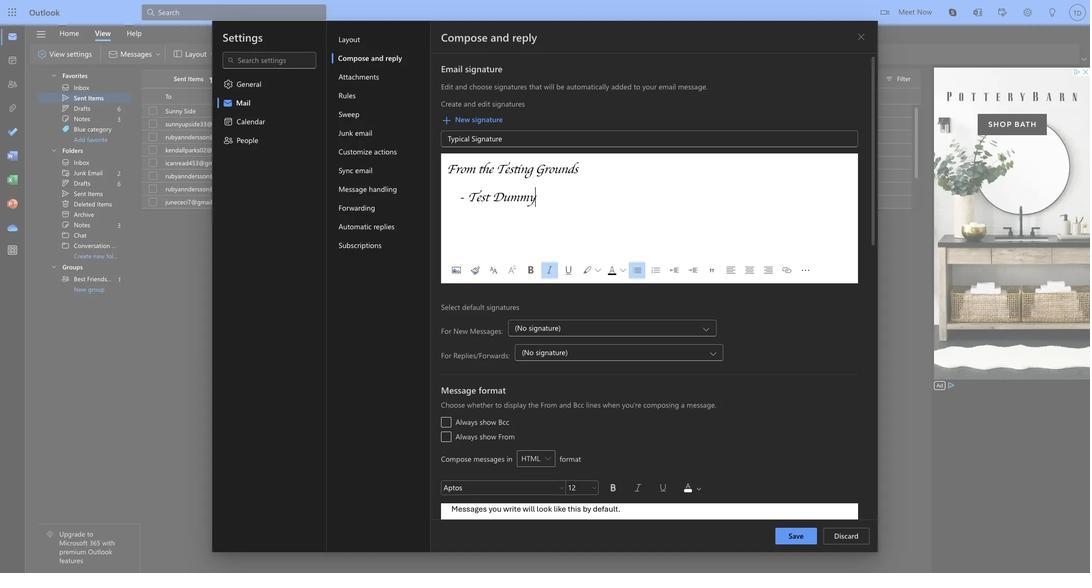 Task type: vqa. For each thing, say whether or not it's contained in the screenshot.


Task type: describe. For each thing, give the bounding box(es) containing it.
tree item containing 
[[37, 209, 131, 219]]

no up you
[[368, 107, 376, 115]]

you inside the message format element
[[489, 504, 502, 514]]

industry!
[[509, 146, 533, 154]]

lines
[[586, 400, 601, 410]]

0 horizontal spatial test
[[439, 172, 449, 180]]

sync
[[339, 165, 353, 175]]

up
[[511, 198, 518, 206]]

now
[[917, 7, 932, 17]]

you right would on the left
[[539, 198, 549, 206]]

will inside the message format element
[[523, 504, 535, 514]]

junk email button
[[332, 124, 430, 142]]

sorry
[[389, 133, 404, 141]]

view inside  view settings
[[49, 49, 65, 59]]

filter
[[897, 74, 911, 83]]

 button for favorites
[[42, 69, 61, 81]]

select a message image for rubyanndersson@gmail.com
[[149, 133, 157, 141]]

 folders
[[51, 146, 83, 154]]


[[881, 8, 889, 17]]

always for always show from
[[456, 432, 478, 442]]

and left edit
[[464, 99, 476, 109]]

from inside signature text box
[[447, 159, 475, 179]]

thanks,
[[416, 172, 437, 180]]

ruby!
[[372, 133, 388, 141]]

no up kendall
[[357, 133, 366, 141]]

the left industry!
[[499, 146, 507, 154]]

tree item containing 
[[37, 124, 131, 134]]

3 tree item from the top
[[37, 103, 131, 113]]

view inside button
[[95, 28, 111, 38]]

2 rubyanndersson@gmail.com from the top
[[165, 172, 244, 180]]

new group tree item
[[37, 284, 131, 294]]

reply inside button
[[386, 53, 402, 63]]

folder
[[106, 252, 123, 260]]

the down actions
[[375, 159, 384, 167]]

 for the font color icon at right
[[620, 267, 626, 274]]

and inside the message format element
[[559, 400, 571, 410]]

tree item containing 
[[37, 274, 131, 284]]

category
[[87, 125, 112, 133]]

you inside "you're going places. take outlook with you for free. scan the qr code with your phone camera to download outlook mobile"
[[580, 412, 593, 422]]

bank!
[[745, 146, 760, 154]]


[[633, 483, 643, 493]]

people image
[[7, 80, 18, 90]]

2 tree item from the top
[[37, 93, 131, 103]]

able
[[559, 198, 571, 206]]

look
[[537, 504, 552, 514]]

 inside  groups  best friends chat 1
[[51, 264, 57, 270]]

formatting options. list box
[[447, 258, 852, 283]]

0 vertical spatial email
[[659, 82, 676, 92]]

format painter image
[[466, 262, 483, 279]]

no means no ruby thanks, test
[[362, 172, 449, 180]]

 blue category
[[61, 125, 112, 133]]

i
[[762, 146, 764, 154]]

0 horizontal spatial junk
[[74, 168, 86, 177]]

side
[[184, 107, 196, 115]]

be inside email signature element
[[556, 82, 564, 92]]

that inside email signature element
[[529, 82, 542, 92]]

compose and reply button
[[332, 49, 430, 68]]

italic (⌘+i) image
[[541, 262, 558, 279]]

dummy
[[492, 187, 535, 207]]

discard button
[[823, 528, 870, 544]]

0 vertical spatial compose
[[441, 30, 488, 44]]


[[857, 33, 865, 41]]

jam
[[403, 146, 413, 154]]

for new messages:
[[441, 326, 503, 336]]

outlook down free.
[[602, 427, 628, 437]]

chat inside  groups  best friends chat 1
[[109, 275, 121, 283]]

 button for folders
[[42, 144, 61, 156]]

items inside ' inbox  sent items'
[[88, 94, 104, 102]]

layout button
[[332, 30, 430, 49]]

numbering (⌘+/) image
[[647, 262, 664, 279]]

 drafts for notes
[[61, 104, 90, 112]]

inbox for  inbox  sent items
[[74, 83, 89, 92]]

account
[[451, 159, 473, 167]]

learn
[[358, 159, 373, 167]]

1 tree item from the top
[[37, 82, 131, 93]]

select a message checkbox for rubyanndersson@gmail.com
[[142, 181, 165, 196]]

more formatting options image
[[797, 262, 814, 279]]

compose inside the message format element
[[441, 454, 471, 464]]

to right "able"
[[572, 198, 578, 206]]

message. inside email signature element
[[678, 82, 708, 92]]

fw: for fw: learn the perks of your microsoft account
[[347, 159, 356, 167]]

fw: for fw: no
[[347, 120, 356, 128]]

up!
[[707, 198, 716, 206]]

to inside upgrade to microsoft 365 with premium outlook features
[[87, 530, 93, 538]]

left-rail-appbar navigation
[[2, 25, 23, 240]]

signatures for edit
[[492, 99, 525, 109]]

align right image
[[760, 262, 776, 279]]

choose
[[469, 82, 492, 92]]

get
[[793, 146, 802, 154]]

select a message image for fw:
[[149, 120, 157, 128]]

to left see
[[399, 120, 405, 128]]

that inside message list no items selected list box
[[423, 133, 434, 141]]

1  from the top
[[61, 231, 70, 239]]

groups
[[62, 262, 83, 271]]

for for for replies/forwards:
[[441, 350, 451, 360]]


[[658, 483, 668, 493]]

to inside email signature element
[[634, 82, 640, 92]]

help
[[127, 28, 142, 38]]

party?
[[635, 198, 652, 206]]

to left "our"
[[597, 198, 602, 206]]

 left font size text box on the right bottom of the page
[[559, 485, 565, 491]]

2  from the top
[[61, 241, 70, 250]]

best
[[74, 275, 85, 283]]

you left the want
[[864, 146, 874, 154]]

ruby! sorry about that email...
[[372, 133, 455, 141]]

quote image
[[704, 262, 720, 279]]

to right pad
[[727, 146, 733, 154]]

re: no
[[347, 133, 366, 141]]

select a message checkbox for kendall let's have a jam sesh
[[142, 142, 165, 157]]

create for create new folder
[[74, 252, 92, 260]]

set your advertising preferences image
[[947, 381, 956, 390]]

edit
[[478, 99, 490, 109]]

test inside signature text box
[[468, 187, 489, 207]]

and inside message list no items selected list box
[[671, 146, 681, 154]]

powerpoint image
[[7, 199, 18, 210]]

 for 
[[61, 104, 70, 112]]

message. inside the message format element
[[687, 400, 716, 410]]

document containing from the testing grounds
[[0, 0, 1090, 573]]

 inside settings 'tab list'
[[223, 135, 234, 146]]

customize actions button
[[332, 142, 430, 161]]

default.
[[593, 504, 620, 514]]

view button
[[87, 25, 119, 41]]


[[61, 200, 70, 208]]

premium features image
[[46, 531, 54, 538]]

 for 
[[61, 179, 70, 187]]

html
[[521, 453, 540, 463]]

Signature text field
[[442, 154, 858, 258]]

 inside dropdown button
[[695, 485, 703, 492]]

to button
[[158, 88, 331, 104]]

layout group
[[167, 44, 270, 62]]

6 for deleted items
[[117, 179, 121, 187]]

rules
[[339, 90, 356, 100]]

dialog containing from the testing grounds
[[0, 0, 1090, 573]]

signatures for choose
[[494, 82, 527, 92]]

select a message checkbox for junececi7@gmail.com
[[142, 195, 165, 209]]

choose whether to display the from and bcc lines when you're composing a message.
[[441, 400, 716, 410]]

select for select
[[856, 75, 872, 83]]

0 horizontal spatial bcc
[[498, 417, 509, 427]]

2 horizontal spatial from
[[541, 400, 557, 410]]

calendar
[[237, 116, 265, 126]]

message list no items selected list box
[[141, 103, 921, 248]]

 groups  best friends chat 1
[[51, 262, 121, 283]]

1 horizontal spatial compose and reply
[[441, 30, 537, 44]]

no up up
[[397, 185, 405, 193]]

leapfrog
[[633, 146, 655, 154]]

is for my personal art
[[430, 185, 434, 193]]

email for sync email
[[355, 165, 373, 175]]

drafts for notes
[[74, 104, 90, 112]]

messages you write will look like this by default.
[[451, 504, 620, 514]]

Font text field
[[442, 482, 557, 494]]

create new folder
[[74, 252, 123, 260]]

and up "email signature"
[[491, 30, 509, 44]]

automatic replies button
[[332, 217, 430, 236]]

to right the want
[[891, 146, 896, 154]]

1 horizontal spatial with
[[479, 427, 493, 437]]

ad
[[937, 382, 943, 389]]

14 tree item from the top
[[37, 240, 131, 251]]

attachments
[[339, 72, 379, 82]]

 button
[[853, 29, 870, 45]]

1 vertical spatial email...
[[436, 133, 455, 141]]

 button
[[678, 477, 704, 498]]

handling
[[369, 184, 397, 194]]

it.
[[804, 146, 809, 154]]

word image
[[7, 151, 18, 162]]

re: for re: fw: no
[[347, 107, 356, 115]]

download
[[568, 427, 600, 437]]

 button up like
[[557, 481, 566, 495]]

create new folder tree item
[[37, 251, 131, 261]]

select a message image for halloween
[[149, 198, 157, 206]]

up
[[401, 198, 409, 206]]

junk inside button
[[339, 128, 353, 138]]

Edit signature name text field
[[447, 134, 852, 144]]

to inside the message format element
[[495, 400, 502, 410]]

rules button
[[332, 86, 430, 105]]

want
[[876, 146, 889, 154]]

align center image
[[741, 262, 758, 279]]

underline (⌘+u) image
[[560, 262, 577, 279]]

 inside  favorites
[[51, 72, 57, 79]]

 heading
[[165, 71, 222, 87]]

bullets (⌘+.) image
[[629, 262, 645, 279]]

insert link (⌘+k) image
[[779, 262, 795, 279]]

code
[[461, 427, 477, 437]]

0 vertical spatial signature
[[465, 63, 503, 74]]

automatic replies
[[339, 222, 395, 231]]

settings
[[223, 30, 263, 44]]

 for 
[[223, 79, 234, 89]]

2 notes from the top
[[74, 221, 90, 229]]

 drafts for sent items
[[61, 179, 90, 187]]

message for message handling
[[339, 184, 367, 194]]

resuscitate
[[468, 146, 497, 154]]

 button right font size text box on the right bottom of the page
[[590, 481, 599, 495]]

items right deleted
[[97, 200, 112, 208]]

font image
[[485, 262, 502, 279]]

select a message image for kendallparks02@gmail.com
[[149, 146, 157, 154]]

2 horizontal spatial with
[[564, 412, 578, 422]]

0 vertical spatial fw:
[[357, 107, 366, 115]]

outlook banner
[[0, 0, 1090, 25]]

email for junk email
[[355, 128, 372, 138]]

tree item containing 
[[37, 199, 131, 209]]

to right 'need'
[[460, 146, 466, 154]]

we need to resuscitate the industry! innovate in order to inundate. let's leapfrog tech and ride the lily pad to the bank! i think you get it. let me know when you want to meet.
[[434, 146, 913, 154]]

be inside message list no items selected list box
[[550, 198, 557, 206]]

no up the my
[[347, 172, 356, 180]]

the left lily
[[695, 146, 704, 154]]

1 select a message image from the top
[[149, 107, 157, 115]]

sunny side
[[165, 107, 196, 115]]

 junk email
[[61, 168, 103, 177]]

message for message format
[[441, 384, 476, 396]]

conversation
[[74, 241, 110, 250]]

show for bcc
[[480, 417, 496, 427]]

sunnyupside33@gmail.com
[[165, 120, 241, 128]]

inbox for  inbox
[[74, 158, 89, 166]]


[[61, 125, 70, 133]]

chat inside  chat  conversation history
[[74, 231, 87, 239]]

fw: no
[[347, 120, 366, 128]]

replies/forwards:
[[453, 350, 510, 360]]

mail
[[236, 98, 250, 108]]

font color image
[[604, 262, 620, 279]]

 calendar
[[223, 116, 265, 127]]

preview for fw: learn the perks of your microsoft account
[[489, 159, 510, 167]]

outlook up the camera at the bottom of the page
[[535, 412, 562, 422]]

select default signatures
[[441, 302, 519, 312]]

1 horizontal spatial reply
[[512, 30, 537, 44]]

automatically
[[566, 82, 609, 92]]

font size image
[[504, 262, 521, 279]]

added
[[611, 82, 632, 92]]

innovate
[[535, 146, 559, 154]]

0 vertical spatial have
[[384, 120, 397, 128]]

and right the edit
[[455, 82, 467, 92]]

6 for blue category
[[117, 104, 121, 113]]

signature inside  new signature
[[472, 114, 503, 124]]

select a message checkbox for re: no
[[142, 129, 165, 144]]

annual
[[615, 198, 634, 206]]

coming
[[489, 198, 509, 206]]

tree containing favorites
[[37, 66, 131, 145]]

to right order
[[584, 146, 590, 154]]

tab panel inside document
[[431, 21, 878, 552]]

the inside "you're going places. take outlook with you for free. scan the qr code with your phone camera to download outlook mobile"
[[437, 427, 448, 437]]

the left bank!
[[735, 146, 743, 154]]



Task type: locate. For each thing, give the bounding box(es) containing it.
6 select a message checkbox from the top
[[142, 168, 165, 183]]

1 vertical spatial create
[[74, 252, 92, 260]]

0 vertical spatial from
[[447, 159, 475, 179]]

0 horizontal spatial 
[[61, 275, 70, 283]]

inbox inside ' inbox  sent items'
[[74, 83, 89, 92]]

1 vertical spatial  notes
[[61, 221, 90, 229]]

 button left the font color icon at right
[[594, 262, 602, 279]]

1 horizontal spatial this
[[568, 504, 581, 514]]

1 vertical spatial when
[[603, 400, 620, 410]]

application containing from the testing grounds
[[0, 0, 1090, 573]]

bcc
[[573, 400, 584, 410], [498, 417, 509, 427]]

deleted
[[74, 200, 95, 208]]

12 tree item from the top
[[37, 219, 131, 230]]

1 re: from the top
[[347, 107, 356, 115]]

in inside message list no items selected list box
[[561, 146, 566, 154]]

pad
[[715, 146, 725, 154]]

inbox down favorites tree item
[[74, 83, 89, 92]]

new for 
[[455, 114, 470, 124]]

Compose message format field
[[517, 450, 555, 468]]

when up free.
[[603, 400, 620, 410]]

3 rubyanndersson@gmail.com from the top
[[165, 185, 244, 193]]

4 select a message checkbox from the top
[[142, 142, 165, 157]]

tree
[[37, 66, 131, 145], [37, 157, 131, 261]]

microsoft inside upgrade to microsoft 365 with premium outlook features
[[59, 538, 88, 547]]

0 vertical spatial select
[[856, 75, 872, 83]]

sent up 'sunny side'
[[174, 74, 186, 83]]

🧛‍♀️🧛‍♂️🧟💀👻🦇🐺🕷🎃🕸🍬
[[718, 198, 804, 206]]

items inside sent items 
[[188, 74, 204, 83]]

your inside message list no items selected list box
[[409, 159, 422, 167]]

groups tree item
[[37, 261, 131, 274]]

6
[[117, 104, 121, 113], [117, 179, 121, 187]]

3 select a message image from the top
[[149, 172, 157, 180]]

 inside  sent items  deleted items  archive
[[61, 189, 70, 198]]

1 vertical spatial select
[[441, 302, 460, 312]]

1  from the top
[[61, 94, 70, 102]]

Font size text field
[[566, 482, 590, 494]]

align left image
[[722, 262, 739, 279]]

chat up conversation
[[74, 231, 87, 239]]

0 vertical spatial 
[[61, 83, 70, 92]]

calendar image
[[7, 56, 18, 66]]

insert pictures inline image
[[448, 262, 464, 279]]

sent inside ' inbox  sent items'
[[74, 94, 86, 102]]

1 horizontal spatial chat
[[109, 275, 121, 283]]

no down the re: fw: no
[[358, 120, 366, 128]]

drafts down  junk email at the left top of the page
[[74, 179, 90, 187]]

that
[[529, 82, 542, 92], [423, 133, 434, 141]]

1  drafts from the top
[[61, 104, 90, 112]]

12:38 pm
[[779, 146, 803, 154]]

tab list containing home
[[51, 25, 150, 41]]

no preview is available. for fw: learn the perks of your microsoft account
[[479, 159, 543, 167]]

be left automatically at the top right of the page
[[556, 82, 564, 92]]

email inside dialog
[[441, 63, 463, 74]]

fw: down "customize"
[[347, 159, 356, 167]]

2  from the left
[[620, 267, 626, 274]]

2 6 from the top
[[117, 179, 121, 187]]

when inside the message format element
[[603, 400, 620, 410]]

save button
[[775, 528, 817, 544]]

format up whether
[[479, 384, 506, 396]]

select left "default"
[[441, 302, 460, 312]]

1 vertical spatial signature
[[472, 114, 503, 124]]

microsoft up features
[[59, 538, 88, 547]]

your inside "you're going places. take outlook with you for free. scan the qr code with your phone camera to download outlook mobile"
[[495, 427, 509, 437]]

reply down layout button
[[386, 53, 402, 63]]

select a message checkbox for fw: learn the perks of your microsoft account
[[142, 155, 165, 170]]

the up take
[[528, 400, 539, 410]]

archive
[[74, 210, 94, 218]]

hey
[[415, 198, 426, 206]]

settings
[[67, 49, 92, 59]]

more apps image
[[7, 245, 18, 256]]

have
[[384, 120, 397, 128], [383, 146, 396, 154]]

message inside button
[[339, 184, 367, 194]]

1 vertical spatial in
[[507, 454, 513, 464]]

1 horizontal spatial no preview is available.
[[479, 159, 543, 167]]

4 tree item from the top
[[37, 113, 131, 124]]

2 select a message checkbox from the top
[[142, 195, 165, 209]]

reply down outlook banner
[[512, 30, 537, 44]]

select a message image for my
[[149, 185, 157, 193]]

0 vertical spatial 
[[37, 49, 47, 59]]

0 horizontal spatial  button
[[594, 262, 602, 279]]

the left the qr
[[437, 427, 448, 437]]

email... up 'need'
[[436, 133, 455, 141]]

1 vertical spatial have
[[383, 146, 396, 154]]

this inside the message format element
[[568, 504, 581, 514]]

email inside tree
[[88, 168, 103, 177]]

tab panel
[[431, 21, 878, 552]]

0 horizontal spatial message
[[339, 184, 367, 194]]

you left get
[[781, 146, 791, 154]]

0 vertical spatial microsoft
[[423, 159, 449, 167]]

1 vertical spatial format
[[560, 454, 581, 464]]

1 vertical spatial available.
[[436, 185, 461, 193]]

available. for fw: learn the perks of your microsoft account
[[518, 159, 543, 167]]

1 rubyanndersson@gmail.com from the top
[[165, 133, 244, 141]]

 inside tree item
[[61, 158, 70, 166]]

1 vertical spatial select a message image
[[149, 146, 157, 154]]

sent up deleted
[[74, 189, 86, 198]]

0 horizontal spatial your
[[409, 159, 422, 167]]

 for highlight icon
[[595, 267, 601, 274]]

signature up choose
[[465, 63, 503, 74]]

messages:
[[470, 326, 503, 336]]


[[595, 267, 601, 274], [620, 267, 626, 274]]

 notes down archive
[[61, 221, 90, 229]]

0 horizontal spatial in
[[507, 454, 513, 464]]

preview for my personal art
[[407, 185, 428, 193]]

 left best at the left of the page
[[61, 275, 70, 283]]

add favorite tree item
[[37, 134, 131, 145]]

 button for highlight icon
[[594, 262, 602, 279]]

1 vertical spatial 3
[[117, 221, 121, 229]]

2 vertical spatial from
[[498, 432, 515, 442]]

0 horizontal spatial halloween
[[347, 198, 376, 206]]

rubyanndersson@gmail.com for my
[[165, 185, 244, 193]]

ride
[[683, 146, 693, 154]]

with
[[564, 412, 578, 422], [479, 427, 493, 437], [102, 538, 115, 547]]

signatures right choose
[[494, 82, 527, 92]]

 down 
[[223, 135, 234, 146]]

1 vertical spatial microsoft
[[59, 538, 88, 547]]

tree item
[[37, 82, 131, 93], [37, 93, 131, 103], [37, 103, 131, 113], [37, 113, 131, 124], [37, 124, 131, 134], [37, 157, 131, 167], [37, 167, 131, 178], [37, 178, 131, 188], [37, 188, 131, 199], [37, 199, 131, 209], [37, 209, 131, 219], [37, 219, 131, 230], [37, 230, 131, 240], [37, 240, 131, 251], [37, 274, 131, 284]]

 button inside groups tree item
[[42, 261, 61, 272]]

preview down 'resuscitate' on the left
[[489, 159, 510, 167]]

compose and reply heading
[[441, 30, 537, 44]]

subject button
[[345, 88, 767, 104]]

0 vertical spatial 
[[61, 94, 70, 102]]

1 tree from the top
[[37, 66, 131, 145]]

outlook inside outlook banner
[[29, 7, 60, 18]]

0 horizontal spatial 
[[37, 49, 47, 59]]

microsoft inside message list no items selected list box
[[423, 159, 449, 167]]

junk down " inbox"
[[74, 168, 86, 177]]

view
[[95, 28, 111, 38], [49, 49, 65, 59]]

email
[[441, 63, 463, 74], [88, 168, 103, 177]]

general
[[237, 79, 261, 89]]

home button
[[52, 25, 87, 41]]

tab list
[[51, 25, 150, 41]]

tree item down favorites tree item
[[37, 93, 131, 103]]

re: for re: no
[[347, 133, 356, 141]]

tab list inside application
[[51, 25, 150, 41]]

0 horizontal spatial view
[[49, 49, 65, 59]]

 right font size text box on the right bottom of the page
[[591, 485, 598, 491]]

think
[[765, 146, 779, 154]]

0 vertical spatial inbox
[[74, 83, 89, 92]]

take
[[519, 412, 533, 422]]

1 vertical spatial no preview is available.
[[397, 185, 461, 193]]

 button inside favorites tree item
[[42, 69, 61, 81]]

message.
[[678, 82, 708, 92], [687, 400, 716, 410]]


[[208, 74, 219, 84]]

1 vertical spatial 6
[[117, 179, 121, 187]]

2 select a message image from the top
[[149, 146, 157, 154]]

6 tree item from the top
[[37, 157, 131, 167]]

outlook
[[29, 7, 60, 18], [535, 412, 562, 422], [602, 427, 628, 437], [88, 547, 112, 556]]

art
[[383, 185, 391, 193]]

select a message image for icanread453@gmail.com
[[149, 159, 157, 167]]

 up  on the top of page
[[61, 158, 70, 166]]

new right 
[[455, 114, 470, 124]]

2 select a message checkbox from the top
[[142, 116, 165, 131]]

drafts down ' inbox  sent items'
[[74, 104, 90, 112]]

you left write
[[489, 504, 502, 514]]

2 vertical spatial email
[[355, 165, 373, 175]]

write
[[503, 504, 521, 514]]

outlook right premium
[[88, 547, 112, 556]]

message up choose
[[441, 384, 476, 396]]

1  from the top
[[61, 104, 70, 112]]

email right the 'sync'
[[355, 165, 373, 175]]

1 select a message image from the top
[[149, 133, 157, 141]]

1 select a message checkbox from the top
[[142, 181, 165, 196]]

email up the edit
[[441, 63, 463, 74]]

1 for from the top
[[441, 326, 451, 336]]

is down industry!
[[512, 159, 516, 167]]

0 vertical spatial bcc
[[573, 400, 584, 410]]

2 vertical spatial sent
[[74, 189, 86, 198]]

1 horizontal spatial create
[[441, 99, 462, 109]]

test dummy
[[468, 187, 535, 207]]

favorites tree item
[[37, 69, 131, 82]]

1 vertical spatial tree
[[37, 157, 131, 261]]

2 vertical spatial with
[[102, 538, 115, 547]]

2 show from the top
[[480, 432, 496, 442]]

2 always from the top
[[456, 432, 478, 442]]

3 select a message image from the top
[[149, 159, 157, 167]]

Select a message checkbox
[[142, 103, 165, 118], [142, 116, 165, 131], [142, 129, 165, 144], [142, 142, 165, 157], [142, 155, 165, 170], [142, 168, 165, 183]]

a inside list box
[[398, 146, 401, 154]]

document
[[0, 0, 1090, 573]]

1 horizontal spatial format
[[560, 454, 581, 464]]

1 vertical spatial signatures
[[492, 99, 525, 109]]

 left bullets (⌘+.) image
[[620, 267, 626, 274]]

excel image
[[7, 175, 18, 186]]

 drafts down  junk email at the left top of the page
[[61, 179, 90, 187]]

email right 'added' on the top right
[[659, 82, 676, 92]]

1  from the top
[[61, 83, 70, 92]]

new for for
[[453, 326, 468, 336]]

2 vertical spatial select a message image
[[149, 159, 157, 167]]

edit
[[441, 82, 453, 92]]

1 horizontal spatial when
[[847, 146, 862, 154]]

decrease indent image
[[666, 262, 683, 279]]

create for create and edit signatures
[[441, 99, 462, 109]]


[[885, 75, 893, 83]]

1 halloween from the left
[[347, 198, 376, 206]]

tree containing 
[[37, 157, 131, 261]]

select a message image
[[149, 133, 157, 141], [149, 146, 157, 154], [149, 159, 157, 167]]

1 drafts from the top
[[74, 104, 90, 112]]

2  notes from the top
[[61, 221, 90, 229]]

0 vertical spatial email...
[[429, 120, 448, 128]]

show up "always show from" on the left bottom of the page
[[480, 417, 496, 427]]

let's down ruby!
[[369, 146, 382, 154]]

settings heading
[[223, 30, 263, 44]]

1 horizontal spatial junk
[[339, 128, 353, 138]]

no preview is available. for my personal art
[[397, 185, 461, 193]]

rubyanndersson@gmail.com down icanread453@gmail.com
[[165, 172, 244, 180]]

0 vertical spatial email
[[441, 63, 463, 74]]

create up 
[[441, 99, 462, 109]]

always for always show bcc
[[456, 417, 478, 427]]

 inside ' inbox  sent items'
[[61, 94, 70, 102]]

1 vertical spatial 
[[223, 79, 234, 89]]

compose and reply down layout button
[[338, 53, 402, 63]]

available. for my personal art
[[436, 185, 461, 193]]

onedrive image
[[7, 223, 18, 234]]

0 vertical spatial message
[[339, 184, 367, 194]]

kendallparks02@gmail.com
[[165, 146, 241, 154]]

1  notes from the top
[[61, 114, 90, 123]]

 button for groups
[[42, 261, 61, 272]]

 new signature
[[442, 114, 503, 126]]

junececi7@gmail.com
[[165, 198, 226, 206]]

1 vertical spatial message.
[[687, 400, 716, 410]]

0 horizontal spatial chat
[[74, 231, 87, 239]]

2 vertical spatial compose
[[441, 454, 471, 464]]

the down 'resuscitate' on the left
[[478, 159, 493, 179]]

for left the replies/forwards:
[[441, 350, 451, 360]]

1 vertical spatial notes
[[74, 221, 90, 229]]

2 drafts from the top
[[74, 179, 90, 187]]

from down places.
[[498, 432, 515, 442]]

3 select a message checkbox from the top
[[142, 129, 165, 144]]

qr
[[450, 427, 459, 437]]

let
[[810, 146, 819, 154]]

to right 'added' on the top right
[[634, 82, 640, 92]]

email down " inbox"
[[88, 168, 103, 177]]

always
[[456, 417, 478, 427], [456, 432, 478, 442]]

select inside email signature element
[[441, 302, 460, 312]]

new down best at the left of the page
[[74, 285, 86, 293]]

1  button from the left
[[594, 262, 602, 279]]


[[61, 210, 70, 218]]

settings tab list
[[212, 21, 327, 552]]

let's left the "leapfrog" on the right top
[[619, 146, 631, 154]]

create up groups tree item
[[74, 252, 92, 260]]

5 select a message image from the top
[[149, 198, 157, 206]]

1 vertical spatial will
[[523, 504, 535, 514]]

0 horizontal spatial this
[[417, 120, 427, 128]]

0 vertical spatial be
[[556, 82, 564, 92]]

rubyanndersson@gmail.com for re:
[[165, 133, 244, 141]]

1 select a message checkbox from the top
[[142, 103, 165, 118]]

no down learn
[[362, 172, 370, 180]]

2 select a message image from the top
[[149, 120, 157, 128]]

1 horizontal spatial  button
[[619, 262, 627, 279]]

create inside email signature element
[[441, 99, 462, 109]]

sent inside  sent items  deleted items  archive
[[74, 189, 86, 198]]

2 halloween from the left
[[458, 198, 487, 206]]

for for for new messages:
[[441, 326, 451, 336]]

 right 
[[223, 79, 234, 89]]

the inside signature text box
[[478, 159, 493, 179]]

 for 12th tree item from the top of the application containing from the testing grounds
[[61, 221, 70, 229]]

meet.
[[898, 146, 913, 154]]

make
[[654, 198, 669, 206]]

11 tree item from the top
[[37, 209, 131, 219]]

4 select a message image from the top
[[149, 185, 157, 193]]

0 horizontal spatial 
[[595, 267, 601, 274]]

sent down favorites tree item
[[74, 94, 86, 102]]

signatures up messages: at the bottom left of page
[[486, 302, 519, 312]]

0 horizontal spatial when
[[603, 400, 620, 410]]

1 vertical spatial preview
[[407, 185, 428, 193]]

bold (⌘+b) image
[[523, 262, 539, 279]]

tree item up  blue category at the left top
[[37, 113, 131, 124]]

new inside  new signature
[[455, 114, 470, 124]]

will inside email signature element
[[544, 82, 554, 92]]

this right see
[[417, 120, 427, 128]]

0 vertical spatial select a message image
[[149, 133, 157, 141]]

message format
[[441, 384, 506, 396]]

files image
[[7, 103, 18, 114]]

 inbox  sent items
[[61, 83, 104, 102]]

no down 'resuscitate' on the left
[[479, 159, 487, 167]]

folders tree item
[[37, 144, 131, 157]]

1 vertical spatial always
[[456, 432, 478, 442]]

1 horizontal spatial from
[[498, 432, 515, 442]]

select a message checkbox for fw: no
[[142, 116, 165, 131]]

to do image
[[7, 127, 18, 138]]

rubyanndersson@gmail.com up junececi7@gmail.com
[[165, 185, 244, 193]]

0 vertical spatial available.
[[518, 159, 543, 167]]

in inside the message format element
[[507, 454, 513, 464]]

a right composing
[[681, 400, 685, 410]]

discard
[[834, 531, 859, 541]]

select inside button
[[856, 75, 872, 83]]

is
[[512, 159, 516, 167], [430, 185, 434, 193]]

2 inbox from the top
[[74, 158, 89, 166]]

1 horizontal spatial 
[[223, 135, 234, 146]]

items up deleted
[[88, 189, 103, 198]]

is for fw: learn the perks of your microsoft account
[[512, 159, 516, 167]]

 for 4th tree item from the top
[[61, 114, 70, 123]]

subject
[[348, 92, 368, 100]]

group
[[88, 285, 105, 293]]

view left settings
[[49, 49, 65, 59]]

select for select default signatures
[[441, 302, 460, 312]]

tree item containing 
[[37, 167, 131, 178]]

1 inbox from the top
[[74, 83, 89, 92]]

drafts for sent items
[[74, 179, 90, 187]]

0 vertical spatial is
[[512, 159, 516, 167]]

tree item up archive
[[37, 199, 131, 209]]

show for from
[[480, 432, 496, 442]]

2 vertical spatial signatures
[[486, 302, 519, 312]]

select left 
[[856, 75, 872, 83]]

1 horizontal spatial a
[[681, 400, 685, 410]]

 left the font color icon at right
[[595, 267, 601, 274]]

2 3 from the top
[[117, 221, 121, 229]]

 inbox
[[61, 158, 89, 166]]

increase indent image
[[685, 262, 702, 279]]

1 horizontal spatial message
[[441, 384, 476, 396]]

1 horizontal spatial microsoft
[[423, 159, 449, 167]]

from the testing grounds
[[447, 159, 578, 179]]

2 for from the top
[[441, 350, 451, 360]]

be left "able"
[[550, 198, 557, 206]]

application
[[0, 0, 1090, 573]]

0 vertical spatial re:
[[347, 107, 356, 115]]

mail image
[[7, 32, 18, 42]]

 inside  groups  best friends chat 1
[[61, 275, 70, 283]]

8 tree item from the top
[[37, 178, 131, 188]]

with inside upgrade to microsoft 365 with premium outlook features
[[102, 538, 115, 547]]

 button for the font color icon at right
[[619, 262, 627, 279]]

1 show from the top
[[480, 417, 496, 427]]

1 vertical spatial rubyanndersson@gmail.com
[[165, 172, 244, 180]]

2  from the top
[[61, 158, 70, 166]]

13 tree item from the top
[[37, 230, 131, 240]]

test right the sincerely,
[[833, 198, 843, 206]]

your right of
[[409, 159, 422, 167]]

1 let's from the left
[[369, 146, 382, 154]]

tab panel containing from the testing grounds
[[431, 21, 878, 552]]

1 vertical spatial compose and reply
[[338, 53, 402, 63]]

2 tree from the top
[[37, 157, 131, 261]]

highlight image
[[579, 262, 595, 279]]

fw: down 'sweep'
[[347, 120, 356, 128]]

1 vertical spatial 
[[61, 275, 70, 283]]

1 vertical spatial 
[[61, 221, 70, 229]]

0 horizontal spatial no preview is available.
[[397, 185, 461, 193]]

test
[[439, 172, 449, 180], [468, 187, 489, 207], [833, 198, 843, 206]]

 left groups
[[51, 264, 57, 270]]

 inside the  folders
[[51, 147, 57, 153]]

 down 
[[61, 231, 70, 239]]

7 tree item from the top
[[37, 167, 131, 178]]

1 vertical spatial 
[[61, 179, 70, 187]]

sincerely,
[[806, 198, 831, 206]]

a inside document
[[681, 400, 685, 410]]

chat right friends
[[109, 275, 121, 283]]

your inside email signature element
[[642, 82, 657, 92]]

select a message checkbox for no
[[142, 168, 165, 183]]

0 horizontal spatial email
[[88, 168, 103, 177]]

junk email
[[339, 128, 372, 138]]

2 horizontal spatial test
[[833, 198, 843, 206]]

to right sure
[[684, 198, 690, 206]]

no preview is available. down industry!
[[479, 159, 543, 167]]

 inside ' inbox  sent items'
[[61, 83, 70, 92]]

this inside message list no items selected list box
[[417, 120, 427, 128]]

for
[[595, 412, 604, 422]]

1 vertical spatial  drafts
[[61, 179, 90, 187]]

will left look
[[523, 504, 535, 514]]

15 tree item from the top
[[37, 274, 131, 284]]

to right the camera at the bottom of the page
[[559, 427, 566, 437]]

1  from the left
[[595, 267, 601, 274]]

0 vertical spatial create
[[441, 99, 462, 109]]

1 horizontal spatial bcc
[[573, 400, 584, 410]]

1 notes from the top
[[74, 114, 90, 123]]

 sent items  deleted items  archive
[[61, 189, 112, 218]]

0 horizontal spatial select
[[441, 302, 460, 312]]


[[442, 115, 452, 126]]

10 tree item from the top
[[37, 199, 131, 209]]

1 vertical spatial 
[[61, 158, 70, 166]]

is up june,
[[430, 185, 434, 193]]

new inside tree item
[[74, 285, 86, 293]]

view left help
[[95, 28, 111, 38]]

compose and reply up "email signature"
[[441, 30, 537, 44]]

 inside  view settings
[[37, 49, 47, 59]]

3
[[117, 115, 121, 123], [117, 221, 121, 229]]

halloween coming up
[[347, 198, 409, 206]]

 chat  conversation history
[[61, 231, 131, 250]]

0 horizontal spatial is
[[430, 185, 434, 193]]

0 vertical spatial always
[[456, 417, 478, 427]]

come
[[580, 198, 595, 206]]

camera
[[534, 427, 557, 437]]

select
[[856, 75, 872, 83], [441, 302, 460, 312]]

2  from the top
[[61, 179, 70, 187]]

2  button from the left
[[619, 262, 627, 279]]

for replies/forwards:
[[441, 350, 510, 360]]

junk
[[339, 128, 353, 138], [74, 168, 86, 177]]

we
[[434, 146, 443, 154]]

2  from the top
[[61, 221, 70, 229]]

when right know
[[847, 146, 862, 154]]

notes
[[74, 114, 90, 123], [74, 221, 90, 229]]

 for  view settings
[[37, 49, 47, 59]]

blue
[[74, 125, 86, 133]]

1 3 from the top
[[117, 115, 121, 123]]

0 vertical spatial new
[[455, 114, 470, 124]]

0 vertical spatial format
[[479, 384, 506, 396]]

my personal art
[[347, 185, 391, 193]]

and down layout button
[[371, 53, 384, 63]]

signature down edit
[[472, 114, 503, 124]]

1  from the top
[[61, 114, 70, 123]]

fw: up fw: no
[[357, 107, 366, 115]]

 for  inbox  sent items
[[61, 83, 70, 92]]

create inside tree item
[[74, 252, 92, 260]]

new group
[[74, 285, 105, 293]]

sweep
[[339, 109, 359, 119]]

fw: learn the perks of your microsoft account
[[347, 159, 473, 167]]

1 6 from the top
[[117, 104, 121, 113]]

available. down industry!
[[518, 159, 543, 167]]

this left by
[[568, 504, 581, 514]]

1 vertical spatial email
[[355, 128, 372, 138]]


[[328, 172, 336, 180]]

and
[[491, 30, 509, 44], [371, 53, 384, 63], [455, 82, 467, 92], [464, 99, 476, 109], [671, 146, 681, 154], [559, 400, 571, 410]]

preview up 'hey'
[[407, 185, 428, 193]]

test right thanks,
[[439, 172, 449, 180]]

our
[[604, 198, 614, 206]]

attachments button
[[332, 68, 430, 86]]

1 always from the top
[[456, 417, 478, 427]]

 for  inbox
[[61, 158, 70, 166]]

1 vertical spatial drafts
[[74, 179, 90, 187]]

compose and reply inside button
[[338, 53, 402, 63]]

when inside message list no items selected list box
[[847, 146, 862, 154]]

0 horizontal spatial with
[[102, 538, 115, 547]]

2  from the top
[[61, 189, 70, 198]]

2 re: from the top
[[347, 133, 356, 141]]

edit and choose signatures that will be automatically added to your email message.
[[441, 82, 708, 92]]

 down 
[[61, 221, 70, 229]]

in right messages
[[507, 454, 513, 464]]

outlook inside upgrade to microsoft 365 with premium outlook features
[[88, 547, 112, 556]]

email signature element
[[441, 82, 858, 361]]

 button inside folders tree item
[[42, 144, 61, 156]]

layout
[[339, 34, 360, 44]]

 down  button
[[37, 49, 47, 59]]

to inside "you're going places. take outlook with you for free. scan the qr code with your phone camera to download outlook mobile"
[[559, 427, 566, 437]]

 button
[[42, 69, 61, 81], [42, 144, 61, 156], [42, 261, 61, 272], [557, 481, 566, 495], [590, 481, 599, 495]]

0 horizontal spatial reply
[[386, 53, 402, 63]]

0 vertical spatial preview
[[489, 159, 510, 167]]

1 vertical spatial bcc
[[498, 417, 509, 427]]

Search settings search field
[[235, 55, 305, 66]]

Select a message checkbox
[[142, 181, 165, 196], [142, 195, 165, 209]]

of
[[402, 159, 407, 167]]

to up places.
[[495, 400, 502, 410]]

9 tree item from the top
[[37, 188, 131, 199]]

and inside button
[[371, 53, 384, 63]]

perks
[[385, 159, 400, 167]]

1 vertical spatial inbox
[[74, 158, 89, 166]]

you have to see this email...
[[373, 120, 448, 128]]

compose down the qr
[[441, 454, 471, 464]]

5 select a message checkbox from the top
[[142, 155, 165, 170]]

select a message image
[[149, 107, 157, 115], [149, 120, 157, 128], [149, 172, 157, 180], [149, 185, 157, 193], [149, 198, 157, 206]]

customize
[[339, 147, 372, 157]]

chat
[[74, 231, 87, 239], [109, 275, 121, 283]]

5 tree item from the top
[[37, 124, 131, 134]]

message format element
[[441, 400, 858, 534]]

1 horizontal spatial that
[[529, 82, 542, 92]]

0 vertical spatial with
[[564, 412, 578, 422]]

0 horizontal spatial a
[[398, 146, 401, 154]]

compose inside button
[[338, 53, 369, 63]]

dialog
[[0, 0, 1090, 573]]

 button left folders
[[42, 144, 61, 156]]

sent inside sent items 
[[174, 74, 186, 83]]

2  drafts from the top
[[61, 179, 90, 187]]

message list section
[[141, 67, 921, 248]]

 inside settings 'tab list'
[[223, 79, 234, 89]]

mobile
[[630, 427, 652, 437]]

2 let's from the left
[[619, 146, 631, 154]]

1 vertical spatial fw:
[[347, 120, 356, 128]]



